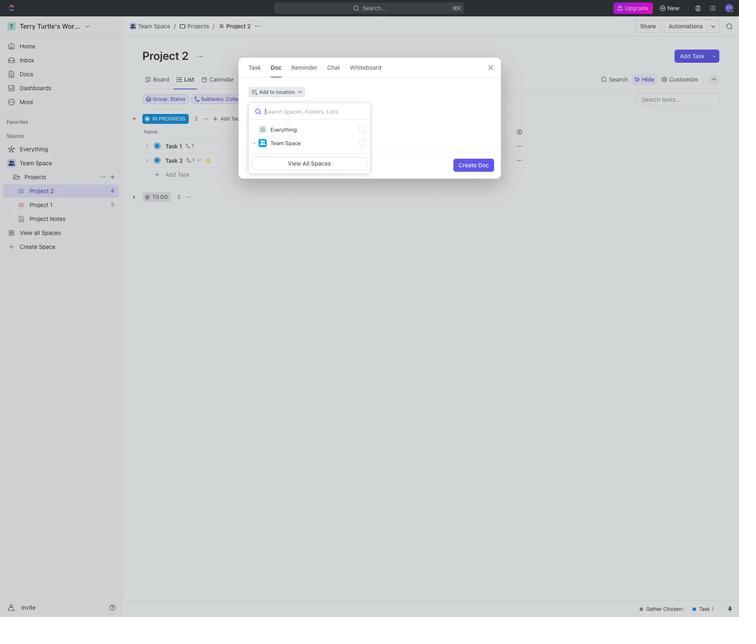 Task type: locate. For each thing, give the bounding box(es) containing it.
favorites button
[[3, 117, 32, 127]]

team
[[138, 23, 152, 30], [270, 140, 284, 146], [20, 160, 34, 167]]

task button
[[248, 58, 261, 77]]

2 vertical spatial team
[[20, 160, 34, 167]]

1 right task 2
[[192, 157, 195, 163]]

1 for task 1
[[191, 143, 194, 149]]

team inside sidebar navigation
[[20, 160, 34, 167]]

1 button right task 2
[[184, 156, 196, 165]]

0 vertical spatial add task button
[[675, 50, 709, 63]]

0 vertical spatial project
[[226, 23, 246, 30]]

spaces inside view all spaces "button"
[[311, 160, 331, 167]]

to do
[[152, 194, 168, 200]]

0 horizontal spatial team space link
[[20, 157, 117, 170]]

projects link
[[177, 21, 211, 31], [25, 171, 96, 184]]

table
[[249, 76, 264, 83]]

0 vertical spatial team space link
[[128, 21, 172, 31]]

add task down calendar
[[220, 116, 242, 122]]

2 horizontal spatial space
[[285, 140, 301, 146]]

0 horizontal spatial space
[[36, 160, 52, 167]]

Name this Doc... field
[[239, 102, 500, 112]]

everything
[[270, 126, 297, 133]]

1 vertical spatial spaces
[[311, 160, 331, 167]]

space
[[154, 23, 170, 30], [285, 140, 301, 146], [36, 160, 52, 167]]

customize button
[[659, 74, 700, 85]]

0 horizontal spatial user group image
[[8, 161, 15, 166]]

chat
[[327, 64, 340, 71]]

0 vertical spatial to
[[270, 89, 275, 95]]

add task
[[680, 53, 705, 59], [220, 116, 242, 122], [165, 171, 190, 178]]

doc button
[[271, 58, 282, 77]]

project
[[226, 23, 246, 30], [142, 49, 179, 62]]

assignees
[[342, 96, 366, 102]]

home
[[20, 43, 35, 50]]

projects inside tree
[[25, 174, 46, 181]]

tree containing team space
[[3, 143, 119, 254]]

2 horizontal spatial add task
[[680, 53, 705, 59]]

0 vertical spatial 1 button
[[184, 142, 195, 150]]

0 vertical spatial add task
[[680, 53, 705, 59]]

0 horizontal spatial /
[[174, 23, 176, 30]]

⌘k
[[453, 5, 461, 11]]

1 horizontal spatial spaces
[[311, 160, 331, 167]]

inbox link
[[3, 54, 119, 67]]

2
[[247, 23, 251, 30], [182, 49, 189, 62], [195, 116, 198, 122], [179, 157, 183, 164], [177, 194, 180, 200]]

1 horizontal spatial to
[[270, 89, 275, 95]]

0 horizontal spatial add task button
[[162, 170, 193, 180]]

0 vertical spatial user group image
[[130, 24, 136, 28]]

add task button down calendar link
[[211, 114, 245, 124]]

1 button right task 1
[[184, 142, 195, 150]]

0 vertical spatial team space
[[138, 23, 170, 30]]

1 horizontal spatial space
[[154, 23, 170, 30]]

team space inside tree
[[20, 160, 52, 167]]

1 vertical spatial team space
[[270, 140, 301, 146]]

add task up customize at the top of page
[[680, 53, 705, 59]]

user group image
[[130, 24, 136, 28], [260, 141, 266, 145], [8, 161, 15, 166]]

1 horizontal spatial /
[[213, 23, 214, 30]]

1 horizontal spatial team space link
[[128, 21, 172, 31]]

task inside dialog
[[248, 64, 261, 71]]

1 vertical spatial space
[[285, 140, 301, 146]]

1 vertical spatial projects
[[25, 174, 46, 181]]

team space link
[[128, 21, 172, 31], [20, 157, 117, 170]]

1 / from the left
[[174, 23, 176, 30]]

1 vertical spatial team space link
[[20, 157, 117, 170]]

1 horizontal spatial project
[[226, 23, 246, 30]]

doc up gantt link
[[271, 64, 282, 71]]

0 horizontal spatial projects
[[25, 174, 46, 181]]

2 vertical spatial team space
[[20, 160, 52, 167]]

2 horizontal spatial add task button
[[675, 50, 709, 63]]

automations button
[[665, 20, 707, 32]]

1 horizontal spatial project 2
[[226, 23, 251, 30]]

spaces
[[7, 133, 24, 139], [311, 160, 331, 167]]

2 vertical spatial add task
[[165, 171, 190, 178]]

0 horizontal spatial doc
[[271, 64, 282, 71]]

spaces down favorites button
[[7, 133, 24, 139]]

search
[[609, 76, 628, 83]]

team space
[[138, 23, 170, 30], [270, 140, 301, 146], [20, 160, 52, 167]]

docs
[[20, 71, 33, 78]]

1 vertical spatial add task button
[[211, 114, 245, 124]]

view all spaces button
[[252, 157, 367, 170]]

0 vertical spatial doc
[[271, 64, 282, 71]]

add task down task 2
[[165, 171, 190, 178]]

1 button
[[184, 142, 195, 150], [184, 156, 196, 165]]

do
[[160, 194, 168, 200]]

/
[[174, 23, 176, 30], [213, 23, 214, 30]]

add task button
[[675, 50, 709, 63], [211, 114, 245, 124], [162, 170, 193, 180]]

list link
[[183, 74, 194, 85]]

1 horizontal spatial team space
[[138, 23, 170, 30]]

doc right "create"
[[478, 162, 489, 169]]

0 vertical spatial space
[[154, 23, 170, 30]]

reminder
[[291, 64, 317, 71]]

add down table
[[259, 89, 269, 95]]

0 horizontal spatial team
[[20, 160, 34, 167]]

to
[[270, 89, 275, 95], [152, 194, 159, 200]]

invite
[[21, 604, 36, 611]]

tree
[[3, 143, 119, 254]]

1 vertical spatial to
[[152, 194, 159, 200]]

add task button down task 2
[[162, 170, 193, 180]]

share
[[640, 23, 656, 30]]

2 vertical spatial user group image
[[8, 161, 15, 166]]

board link
[[151, 74, 169, 85]]

whiteboard button
[[350, 58, 382, 77]]

2 vertical spatial space
[[36, 160, 52, 167]]

1 vertical spatial user group image
[[260, 141, 266, 145]]

0 horizontal spatial project
[[142, 49, 179, 62]]

0 horizontal spatial project 2
[[142, 49, 191, 62]]

0 vertical spatial projects
[[187, 23, 209, 30]]

share button
[[635, 20, 661, 33]]

2 / from the left
[[213, 23, 214, 30]]

projects
[[187, 23, 209, 30], [25, 174, 46, 181]]

1
[[179, 143, 182, 150], [191, 143, 194, 149], [192, 157, 195, 163]]

2 horizontal spatial team
[[270, 140, 284, 146]]

0 vertical spatial team
[[138, 23, 152, 30]]

0 vertical spatial spaces
[[7, 133, 24, 139]]

1 vertical spatial doc
[[478, 162, 489, 169]]

dialog containing task
[[238, 57, 501, 179]]

customize
[[669, 76, 698, 83]]

1 horizontal spatial projects link
[[177, 21, 211, 31]]

0 horizontal spatial to
[[152, 194, 159, 200]]

to left location
[[270, 89, 275, 95]]

0 horizontal spatial projects link
[[25, 171, 96, 184]]

location
[[276, 89, 295, 95]]

1 horizontal spatial add task button
[[211, 114, 245, 124]]

projects link inside tree
[[25, 171, 96, 184]]

task
[[692, 53, 705, 59], [248, 64, 261, 71], [231, 116, 242, 122], [165, 143, 178, 150], [165, 157, 178, 164], [177, 171, 190, 178]]

to left do
[[152, 194, 159, 200]]

add
[[680, 53, 691, 59], [259, 89, 269, 95], [220, 116, 230, 122], [165, 171, 176, 178]]

1 right task 1
[[191, 143, 194, 149]]

0 horizontal spatial team space
[[20, 160, 52, 167]]

all
[[303, 160, 309, 167]]

search button
[[598, 74, 630, 85]]

1 horizontal spatial doc
[[478, 162, 489, 169]]

dialog
[[238, 57, 501, 179]]

spaces right "all"
[[311, 160, 331, 167]]

1 vertical spatial team
[[270, 140, 284, 146]]

Search Spaces, Folders, Lists text field
[[249, 103, 370, 120]]

1 horizontal spatial user group image
[[130, 24, 136, 28]]

tree inside sidebar navigation
[[3, 143, 119, 254]]

dashboards
[[20, 85, 52, 92]]

list
[[184, 76, 194, 83]]

doc
[[271, 64, 282, 71], [478, 162, 489, 169]]

add task button up customize at the top of page
[[675, 50, 709, 63]]

doc inside button
[[478, 162, 489, 169]]

project 2
[[226, 23, 251, 30], [142, 49, 191, 62]]

table link
[[247, 74, 264, 85]]

1 horizontal spatial add task
[[220, 116, 242, 122]]

0 horizontal spatial spaces
[[7, 133, 24, 139]]

1 vertical spatial 1 button
[[184, 156, 196, 165]]

gantt
[[279, 76, 294, 83]]

1 vertical spatial projects link
[[25, 171, 96, 184]]

create doc
[[459, 162, 489, 169]]

0 vertical spatial project 2
[[226, 23, 251, 30]]



Task type: vqa. For each thing, say whether or not it's contained in the screenshot.
Automatically
no



Task type: describe. For each thing, give the bounding box(es) containing it.
search...
[[363, 5, 386, 11]]

1 button for 1
[[184, 142, 195, 150]]

task 2
[[165, 157, 183, 164]]

chat button
[[327, 58, 340, 77]]

hide button
[[632, 74, 657, 85]]

inbox
[[20, 57, 34, 64]]

1 horizontal spatial team
[[138, 23, 152, 30]]

2 horizontal spatial team space
[[270, 140, 301, 146]]

1 vertical spatial project
[[142, 49, 179, 62]]

2 vertical spatial add task button
[[162, 170, 193, 180]]

space inside tree
[[36, 160, 52, 167]]

add to location button
[[248, 87, 305, 97]]

whiteboard
[[350, 64, 382, 71]]

in
[[152, 116, 157, 122]]

spaces inside sidebar navigation
[[7, 133, 24, 139]]

calendar link
[[208, 74, 234, 85]]

0 vertical spatial projects link
[[177, 21, 211, 31]]

add to location button
[[248, 87, 305, 97]]

add up customize at the top of page
[[680, 53, 691, 59]]

1 button for 2
[[184, 156, 196, 165]]

progress
[[159, 116, 185, 122]]

project 2 link
[[216, 21, 253, 31]]

to inside add to location button
[[270, 89, 275, 95]]

1 horizontal spatial projects
[[187, 23, 209, 30]]

team space link inside sidebar navigation
[[20, 157, 117, 170]]

new button
[[656, 2, 684, 15]]

docs link
[[3, 68, 119, 81]]

1 vertical spatial project 2
[[142, 49, 191, 62]]

add to location
[[259, 89, 295, 95]]

1 up task 2
[[179, 143, 182, 150]]

1 for task 2
[[192, 157, 195, 163]]

view
[[288, 160, 301, 167]]

assignees button
[[332, 94, 370, 104]]

board
[[153, 76, 169, 83]]

home link
[[3, 40, 119, 53]]

favorites
[[7, 119, 28, 125]]

Search tasks... text field
[[637, 93, 719, 105]]

2 horizontal spatial user group image
[[260, 141, 266, 145]]

upgrade
[[625, 5, 649, 11]]

reminder button
[[291, 58, 317, 77]]

sidebar navigation
[[0, 16, 123, 618]]

add down task 2
[[165, 171, 176, 178]]

new
[[667, 5, 680, 11]]

automations
[[669, 23, 703, 30]]

create
[[459, 162, 477, 169]]

0 horizontal spatial add task
[[165, 171, 190, 178]]

user group image inside team space "link"
[[130, 24, 136, 28]]

upgrade link
[[614, 2, 653, 14]]

task 1
[[165, 143, 182, 150]]

dashboards link
[[3, 82, 119, 95]]

view all spaces
[[288, 160, 331, 167]]

add inside button
[[259, 89, 269, 95]]

gantt link
[[277, 74, 294, 85]]

in progress
[[152, 116, 185, 122]]

1 vertical spatial add task
[[220, 116, 242, 122]]

user group image inside sidebar navigation
[[8, 161, 15, 166]]

create doc button
[[454, 159, 494, 172]]

hide
[[642, 76, 654, 83]]

calendar
[[209, 76, 234, 83]]

add down calendar link
[[220, 116, 230, 122]]



